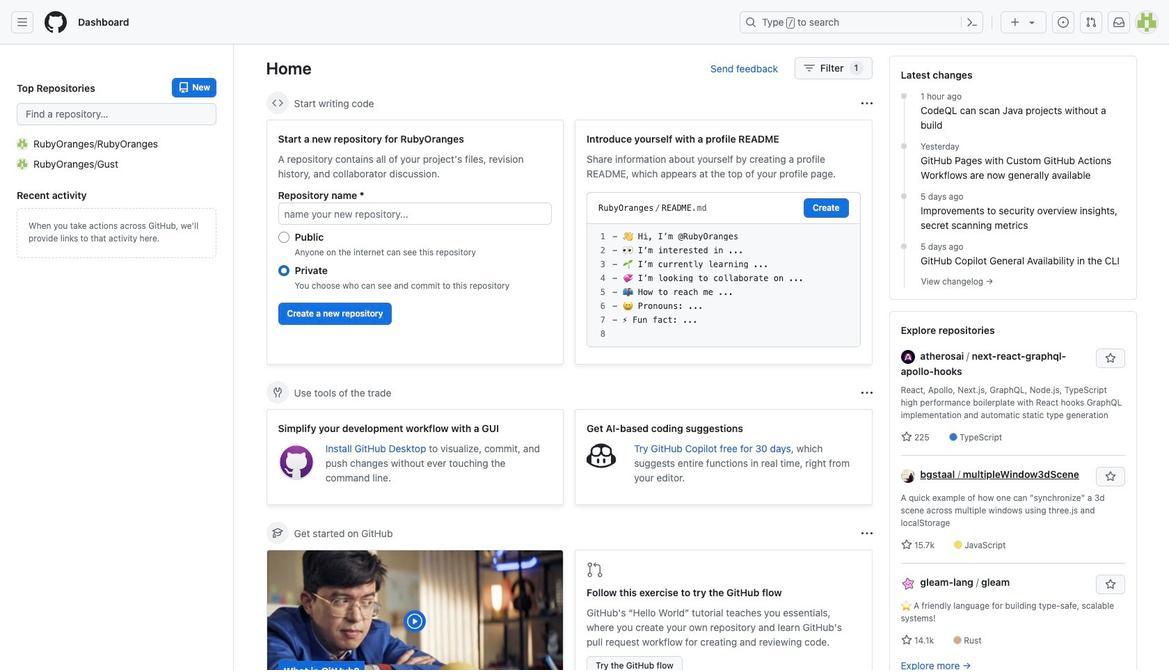 Task type: describe. For each thing, give the bounding box(es) containing it.
1 dot fill image from the top
[[899, 91, 910, 102]]

git pull request image
[[1086, 17, 1097, 28]]

why am i seeing this? image for introduce yourself with a profile readme element
[[862, 98, 873, 109]]

start a new repository element
[[266, 120, 564, 365]]

none radio inside start a new repository element
[[278, 232, 289, 243]]

git pull request image
[[587, 562, 604, 579]]

star this repository image
[[1105, 353, 1117, 364]]

dot fill image
[[899, 241, 910, 252]]

@gleam-lang profile image
[[901, 577, 915, 591]]

tools image
[[272, 387, 283, 398]]

none radio inside start a new repository element
[[278, 265, 289, 276]]

why am i seeing this? image
[[862, 528, 873, 539]]

explore repositories navigation
[[890, 311, 1138, 671]]

gust image
[[17, 158, 28, 170]]

code image
[[272, 97, 283, 109]]

why am i seeing this? image for get ai-based coding suggestions element
[[862, 388, 873, 399]]

rubyoranges image
[[17, 138, 28, 149]]

try the github flow element
[[575, 550, 873, 671]]

issue opened image
[[1058, 17, 1070, 28]]

Top Repositories search field
[[17, 103, 217, 125]]

none submit inside introduce yourself with a profile readme element
[[804, 198, 849, 218]]

what is github? image
[[267, 551, 563, 671]]

play image
[[407, 614, 424, 630]]

get ai-based coding suggestions element
[[575, 409, 873, 506]]



Task type: vqa. For each thing, say whether or not it's contained in the screenshot.
1st file icon from the bottom
no



Task type: locate. For each thing, give the bounding box(es) containing it.
1 vertical spatial dot fill image
[[899, 141, 910, 152]]

star this repository image for @gleam-lang profile icon
[[1105, 580, 1117, 591]]

@bgstaal profile image
[[901, 469, 915, 483]]

star image up the @bgstaal profile icon
[[901, 432, 913, 443]]

star image
[[901, 432, 913, 443], [901, 635, 913, 646]]

star image for @gleam-lang profile icon
[[901, 635, 913, 646]]

None radio
[[278, 232, 289, 243]]

Find a repository… text field
[[17, 103, 217, 125]]

None submit
[[804, 198, 849, 218]]

command palette image
[[967, 17, 978, 28]]

star this repository image for the @bgstaal profile icon
[[1105, 472, 1117, 483]]

github desktop image
[[278, 444, 315, 481]]

0 vertical spatial star image
[[901, 432, 913, 443]]

introduce yourself with a profile readme element
[[575, 120, 873, 365]]

2 star this repository image from the top
[[1105, 580, 1117, 591]]

1 vertical spatial why am i seeing this? image
[[862, 388, 873, 399]]

star image down @gleam-lang profile icon
[[901, 635, 913, 646]]

0 vertical spatial star this repository image
[[1105, 472, 1117, 483]]

explore element
[[890, 56, 1138, 671]]

3 dot fill image from the top
[[899, 191, 910, 202]]

dot fill image
[[899, 91, 910, 102], [899, 141, 910, 152], [899, 191, 910, 202]]

simplify your development workflow with a gui element
[[266, 409, 564, 506]]

what is github? element
[[266, 550, 564, 671]]

2 vertical spatial dot fill image
[[899, 191, 910, 202]]

1 why am i seeing this? image from the top
[[862, 98, 873, 109]]

0 vertical spatial dot fill image
[[899, 91, 910, 102]]

1 star image from the top
[[901, 432, 913, 443]]

@atherosai profile image
[[901, 350, 915, 364]]

2 dot fill image from the top
[[899, 141, 910, 152]]

None radio
[[278, 265, 289, 276]]

0 vertical spatial why am i seeing this? image
[[862, 98, 873, 109]]

2 why am i seeing this? image from the top
[[862, 388, 873, 399]]

triangle down image
[[1027, 17, 1038, 28]]

star image for @atherosai profile image
[[901, 432, 913, 443]]

2 star image from the top
[[901, 635, 913, 646]]

name your new repository... text field
[[278, 203, 552, 225]]

notifications image
[[1114, 17, 1125, 28]]

homepage image
[[45, 11, 67, 33]]

mortar board image
[[272, 528, 283, 539]]

1 star this repository image from the top
[[1105, 472, 1117, 483]]

why am i seeing this? image
[[862, 98, 873, 109], [862, 388, 873, 399]]

1 vertical spatial star image
[[901, 635, 913, 646]]

filter image
[[804, 63, 815, 74]]

star this repository image
[[1105, 472, 1117, 483], [1105, 580, 1117, 591]]

1 vertical spatial star this repository image
[[1105, 580, 1117, 591]]

plus image
[[1010, 17, 1022, 28]]

star image
[[901, 540, 913, 551]]



